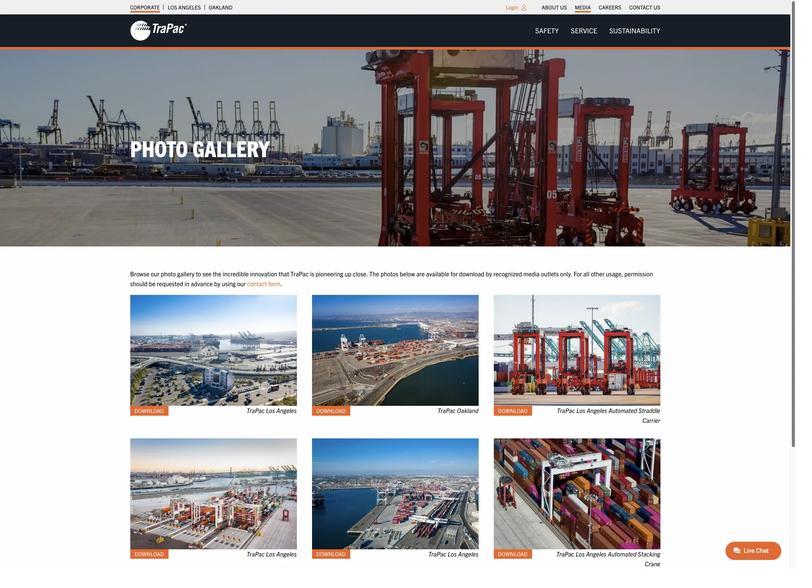 Task type: locate. For each thing, give the bounding box(es) containing it.
0 vertical spatial by
[[486, 270, 492, 278]]

advance
[[191, 280, 213, 288]]

0 horizontal spatial by
[[214, 280, 220, 288]]

trapac los angeles automated stacking crane
[[556, 550, 660, 567]]

trapac los angeles
[[247, 407, 297, 414], [247, 550, 297, 558], [428, 550, 479, 558]]

main content
[[123, 269, 796, 569]]

menu bar containing about us
[[538, 2, 664, 12]]

trapac los angeles automated straddle carrier
[[557, 407, 660, 424]]

download link for trapac los angeles's trapac los angeles image
[[130, 549, 169, 559]]

oakland
[[209, 4, 233, 11], [457, 407, 479, 414]]

about us
[[542, 4, 567, 11]]

menu bar up service
[[538, 2, 664, 12]]

download link
[[130, 406, 169, 416], [312, 406, 350, 416], [494, 406, 532, 416], [130, 549, 169, 559], [312, 549, 350, 559], [494, 549, 532, 559]]

angeles inside trapac los angeles automated stacking crane
[[586, 550, 607, 558]]

angeles for trapac los angeles automated stacking crane image
[[586, 550, 607, 558]]

our
[[151, 270, 159, 278], [237, 280, 246, 288]]

angeles for trapac los angeles's trapac los angeles image
[[276, 550, 297, 558]]

corporate link
[[130, 2, 160, 12]]

angeles
[[178, 4, 201, 11], [276, 407, 297, 414], [587, 407, 607, 414], [276, 550, 297, 558], [458, 550, 479, 558], [586, 550, 607, 558]]

us right contact
[[654, 4, 660, 11]]

menu bar containing safety
[[529, 23, 666, 38]]

media link
[[575, 2, 591, 12]]

trapac oakland
[[438, 407, 479, 414]]

photo gallery
[[130, 134, 269, 162]]

download
[[135, 407, 164, 414], [316, 407, 346, 414], [498, 407, 528, 414], [135, 551, 164, 557], [316, 551, 346, 557], [498, 551, 528, 557]]

about us link
[[542, 2, 567, 12]]

in
[[185, 280, 189, 288]]

trapac los angeles automated straddle carrier image
[[494, 295, 660, 406]]

trapac inside trapac los angeles automated stacking crane
[[556, 550, 574, 558]]

form
[[268, 280, 281, 288]]

using
[[222, 280, 236, 288]]

us inside 'link'
[[654, 4, 660, 11]]

permission
[[625, 270, 653, 278]]

light image
[[521, 5, 527, 11]]

0 vertical spatial our
[[151, 270, 159, 278]]

1 horizontal spatial us
[[654, 4, 660, 11]]

los inside 'trapac los angeles automated straddle carrier'
[[576, 407, 585, 414]]

available
[[426, 270, 449, 278]]

los angeles link
[[168, 2, 201, 12]]

us for contact us
[[654, 4, 660, 11]]

trapac los angeles image
[[130, 295, 297, 406], [130, 438, 297, 549], [312, 438, 479, 549]]

0 horizontal spatial us
[[560, 4, 567, 11]]

contact us
[[629, 4, 660, 11]]

2 us from the left
[[654, 4, 660, 11]]

menu bar
[[538, 2, 664, 12], [529, 23, 666, 38]]

1 vertical spatial automated
[[608, 550, 637, 558]]

download for "download" link related to trapac oakland image
[[316, 407, 346, 414]]

los for trapac los angeles automated stacking crane image
[[576, 550, 585, 558]]

be
[[149, 280, 155, 288]]

automated left "stacking"
[[608, 550, 637, 558]]

automated
[[609, 407, 637, 414], [608, 550, 637, 558]]

los inside trapac los angeles automated stacking crane
[[576, 550, 585, 558]]

download link for trapac los angeles automated stacking crane image
[[494, 549, 532, 559]]

us right about
[[560, 4, 567, 11]]

trapac los angeles image for trapac oakland
[[130, 295, 297, 406]]

angeles inside 'trapac los angeles automated straddle carrier'
[[587, 407, 607, 414]]

1 vertical spatial menu bar
[[529, 23, 666, 38]]

automated inside trapac los angeles automated stacking crane
[[608, 550, 637, 558]]

by
[[486, 270, 492, 278], [214, 280, 220, 288]]

only.
[[560, 270, 572, 278]]

crane
[[645, 560, 660, 567]]

0 vertical spatial automated
[[609, 407, 637, 414]]

download for "download" link related to trapac los angeles image corresponding to trapac oakland
[[135, 407, 164, 414]]

tab panel
[[123, 295, 668, 569]]

los for trapac los angeles automated straddle carrier image
[[576, 407, 585, 414]]

0 vertical spatial oakland
[[209, 4, 233, 11]]

login link
[[506, 4, 518, 11]]

automated left straddle
[[609, 407, 637, 414]]

that
[[279, 270, 289, 278]]

browse our photo gallery to see the incredible innovation that trapac is pioneering up close. the photos below are available for download by recognized media outlets only. for all other usage, permission should be requested in advance by using our
[[130, 270, 653, 288]]

download for "download" link related to trapac los angeles automated straddle carrier image
[[498, 407, 528, 414]]

los
[[168, 4, 177, 11], [266, 407, 275, 414], [576, 407, 585, 414], [266, 550, 275, 558], [448, 550, 457, 558], [576, 550, 585, 558]]

our up be
[[151, 270, 159, 278]]

should
[[130, 280, 148, 288]]

automated inside 'trapac los angeles automated straddle carrier'
[[609, 407, 637, 414]]

recognized
[[493, 270, 522, 278]]

by right the download
[[486, 270, 492, 278]]

trapac inside 'trapac los angeles automated straddle carrier'
[[557, 407, 575, 414]]

tab panel containing trapac los angeles
[[123, 295, 668, 569]]

by down the
[[214, 280, 220, 288]]

1 horizontal spatial by
[[486, 270, 492, 278]]

oakland link
[[209, 2, 233, 12]]

menu bar down careers link
[[529, 23, 666, 38]]

gallery
[[193, 134, 269, 162]]

contact
[[247, 280, 267, 288]]

trapac los angeles for trapac oakland
[[247, 407, 297, 414]]

0 vertical spatial menu bar
[[538, 2, 664, 12]]

1 vertical spatial our
[[237, 280, 246, 288]]

sustainability link
[[603, 23, 666, 38]]

1 vertical spatial oakland
[[457, 407, 479, 414]]

the
[[369, 270, 379, 278]]

trapac for trapac los angeles's trapac los angeles image
[[247, 550, 265, 558]]

1 us from the left
[[560, 4, 567, 11]]

innovation
[[250, 270, 277, 278]]

about
[[542, 4, 559, 11]]

download for trapac los angeles's trapac los angeles image "download" link
[[135, 551, 164, 557]]

our down incredible
[[237, 280, 246, 288]]

us
[[560, 4, 567, 11], [654, 4, 660, 11]]

1 horizontal spatial oakland
[[457, 407, 479, 414]]

download link for trapac oakland image
[[312, 406, 350, 416]]

are
[[416, 270, 425, 278]]

outlets
[[541, 270, 559, 278]]

main content containing browse our photo gallery to see the incredible innovation that trapac is pioneering up close. the photos below are available for download by recognized media outlets only. for all other usage, permission should be requested in advance by using our
[[123, 269, 796, 569]]

trapac
[[291, 270, 309, 278], [247, 407, 265, 414], [438, 407, 456, 414], [557, 407, 575, 414], [247, 550, 265, 558], [428, 550, 446, 558], [556, 550, 574, 558]]



Task type: vqa. For each thing, say whether or not it's contained in the screenshot.
Triemstra
no



Task type: describe. For each thing, give the bounding box(es) containing it.
photo
[[130, 134, 188, 162]]

safety link
[[529, 23, 565, 38]]

requested
[[157, 280, 183, 288]]

to
[[196, 270, 201, 278]]

los for trapac los angeles image corresponding to trapac oakland
[[266, 407, 275, 414]]

login
[[506, 4, 518, 11]]

is
[[310, 270, 314, 278]]

trapac for trapac los angeles image corresponding to trapac oakland
[[247, 407, 265, 414]]

contact us link
[[629, 2, 660, 12]]

tab panel inside main content
[[123, 295, 668, 569]]

los inside los angeles link
[[168, 4, 177, 11]]

incredible
[[223, 270, 249, 278]]

browse
[[130, 270, 149, 278]]

other
[[591, 270, 605, 278]]

media
[[575, 4, 591, 11]]

download link for trapac los angeles image corresponding to trapac oakland
[[130, 406, 169, 416]]

contact form link
[[247, 280, 281, 288]]

careers
[[599, 4, 621, 11]]

usage,
[[606, 270, 623, 278]]

automated for straddle
[[609, 407, 637, 414]]

sustainability
[[609, 26, 660, 35]]

the
[[213, 270, 221, 278]]

service
[[571, 26, 597, 35]]

download for "download" link corresponding to trapac los angeles automated stacking crane image
[[498, 551, 528, 557]]

service link
[[565, 23, 603, 38]]

.
[[281, 280, 282, 288]]

carrier
[[643, 416, 660, 424]]

1 horizontal spatial our
[[237, 280, 246, 288]]

photos
[[381, 270, 398, 278]]

below
[[400, 270, 415, 278]]

oakland inside "tab panel"
[[457, 407, 479, 414]]

media
[[523, 270, 540, 278]]

safety
[[535, 26, 559, 35]]

stacking
[[638, 550, 660, 558]]

up
[[345, 270, 351, 278]]

download
[[459, 270, 484, 278]]

trapac los angeles image for trapac los angeles
[[130, 438, 297, 549]]

close.
[[353, 270, 368, 278]]

careers link
[[599, 2, 621, 12]]

trapac los angeles for trapac los angeles
[[247, 550, 297, 558]]

los for trapac los angeles's trapac los angeles image
[[266, 550, 275, 558]]

us for about us
[[560, 4, 567, 11]]

for
[[451, 270, 458, 278]]

trapac oakland image
[[312, 295, 479, 406]]

pioneering
[[316, 270, 343, 278]]

trapac for trapac los angeles automated stacking crane image
[[556, 550, 574, 558]]

see
[[203, 270, 212, 278]]

corporate
[[130, 4, 160, 11]]

angeles for trapac los angeles image corresponding to trapac oakland
[[276, 407, 297, 414]]

gallery
[[177, 270, 195, 278]]

trapac for trapac los angeles automated straddle carrier image
[[557, 407, 575, 414]]

1 vertical spatial by
[[214, 280, 220, 288]]

los angeles
[[168, 4, 201, 11]]

straddle
[[639, 407, 660, 414]]

photo
[[161, 270, 176, 278]]

contact form .
[[247, 280, 282, 288]]

trapac for trapac oakland image
[[438, 407, 456, 414]]

0 horizontal spatial oakland
[[209, 4, 233, 11]]

all
[[583, 270, 589, 278]]

trapac los angeles automated stacking crane image
[[494, 438, 660, 549]]

download link for trapac los angeles automated straddle carrier image
[[494, 406, 532, 416]]

contact
[[629, 4, 652, 11]]

0 horizontal spatial our
[[151, 270, 159, 278]]

trapac inside browse our photo gallery to see the incredible innovation that trapac is pioneering up close. the photos below are available for download by recognized media outlets only. for all other usage, permission should be requested in advance by using our
[[291, 270, 309, 278]]

corporate image
[[130, 20, 187, 41]]

angeles for trapac los angeles automated straddle carrier image
[[587, 407, 607, 414]]

for
[[574, 270, 582, 278]]

automated for stacking
[[608, 550, 637, 558]]



